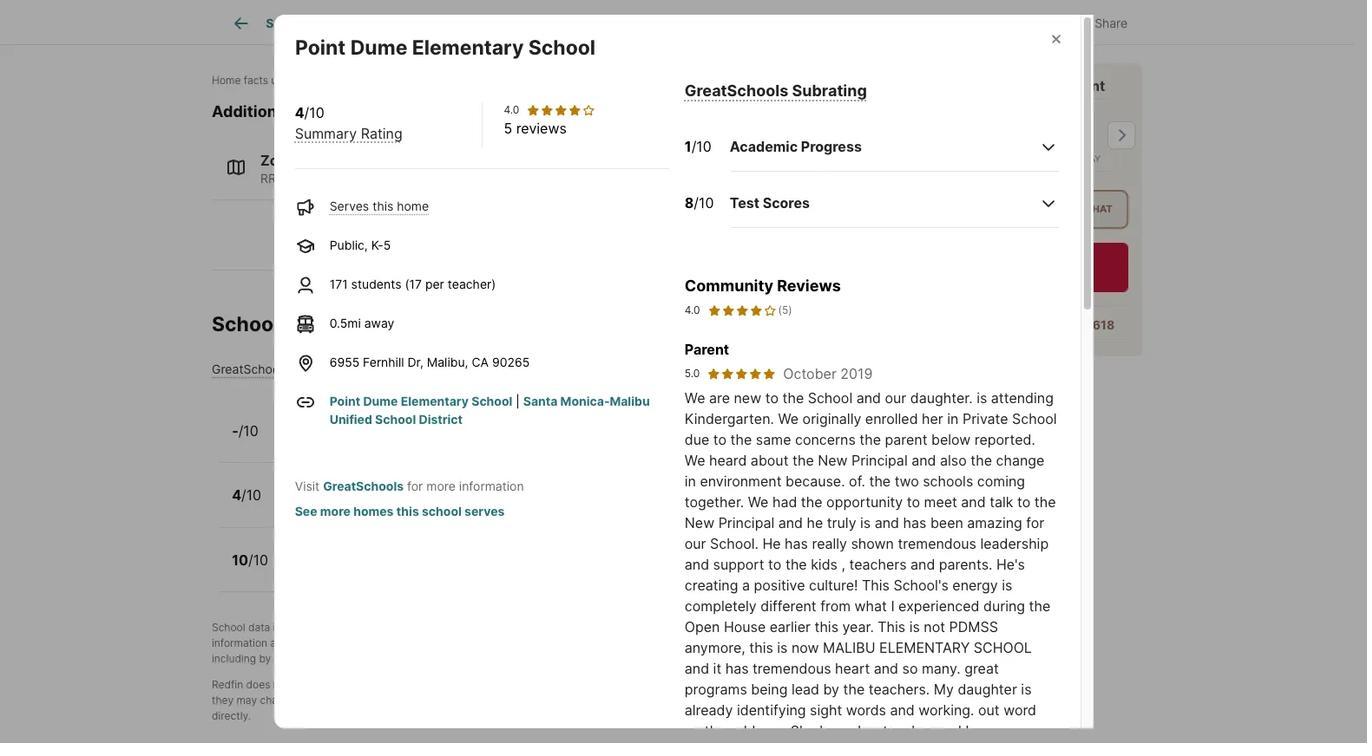 Task type: locate. For each thing, give the bounding box(es) containing it.
1 horizontal spatial rating 4.0 out of 5 element
[[707, 303, 777, 319]]

rating 4.0 out of 5 element
[[526, 103, 596, 117], [707, 303, 777, 319]]

0 vertical spatial 4.0
[[504, 103, 519, 116]]

are up kindergarten.
[[709, 390, 730, 407]]

for up leadership
[[1026, 515, 1044, 532]]

redfin up 'investigation'
[[540, 622, 572, 635]]

to up contact
[[682, 679, 692, 692]]

point inside point dume elementary school public, k-5 • serves this home • 0.5mi
[[280, 480, 316, 497]]

to down information.
[[418, 695, 428, 708]]

the right talk
[[1034, 494, 1056, 511]]

as inside , a nonprofit organization. redfin recommends buyers and renters use greatschools information and ratings as a
[[329, 637, 340, 651]]

4 /10 summary rating
[[295, 104, 402, 142]]

via
[[1033, 203, 1050, 215]]

2 vertical spatial point
[[280, 480, 316, 497]]

1 inside point dume elementary school dialog
[[685, 138, 691, 155]]

we down 5.0 on the right
[[685, 390, 705, 407]]

to inside guaranteed to be accurate. to verify school enrollment eligibility, contact the school district directly.
[[418, 695, 428, 708]]

0 vertical spatial information
[[459, 479, 524, 494]]

greatschools link
[[323, 479, 404, 494]]

home
[[397, 199, 429, 214], [425, 434, 457, 449], [423, 499, 455, 513]]

0 vertical spatial 1
[[513, 15, 519, 32]]

is
[[977, 390, 987, 407], [860, 515, 871, 532], [1002, 577, 1012, 595], [909, 619, 920, 636], [273, 622, 281, 635], [777, 640, 788, 657], [1021, 682, 1032, 699]]

schools inside we are new to the school and our daughter. is attending kindergarten. we originally enrolled her in private school due to the same concerns the parent below reported. we heard about the new principal and also the change in environment because. of. the two schools coming together. we had the opportunity to meet and talk to the new principal and he truly is and has been amazing for our school. he has really shown tremendous leadership and support to the kids , teachers and parents. he's creating a positive culture! this school's energy is completely different from what i experienced during the open house earlier this year. this is not pdmss anymore, this is now malibu elementary school and it has tremendous heart and so many. great programs being lead by the teachers. my daughter is already identifying sight words and working. out word math problems. she loves her
[[923, 473, 973, 491]]

her
[[922, 411, 943, 428]]

principal up the school.
[[718, 515, 774, 532]]

summary inside 4 /10 summary rating
[[295, 125, 357, 142]]

tremendous up reference
[[753, 661, 831, 678]]

2 vertical spatial home
[[423, 499, 455, 513]]

| inside zoning rr1 | permitted: single-family, two-family, adu, commercial
[[285, 171, 289, 185]]

1 horizontal spatial schools
[[708, 16, 755, 31]]

test scores button
[[730, 179, 1059, 228]]

details
[[492, 16, 530, 31]]

2 family, from the left
[[469, 171, 509, 185]]

stories
[[212, 15, 258, 32]]

/10 up the 8 /10
[[691, 138, 712, 155]]

0 vertical spatial k-
[[371, 238, 383, 253]]

are inside we are new to the school and our daughter. is attending kindergarten. we originally enrolled her in private school due to the same concerns the parent below reported. we heard about the new principal and also the change in environment because. of. the two schools coming together. we had the opportunity to meet and talk to the new principal and he truly is and has been amazing for our school. he has really shown tremendous leadership and support to the kids , teachers and parents. he's creating a positive culture! this school's energy is completely different from what i experienced during the open house earlier this year. this is not pdmss anymore, this is now malibu elementary school and it has tremendous heart and so many. great programs being lead by the teachers. my daughter is already identifying sight words and working. out word math problems. she loves her
[[709, 390, 730, 407]]

parent
[[685, 341, 729, 359]]

tour via video chat list box
[[885, 190, 1128, 228]]

2 horizontal spatial schools
[[923, 473, 973, 491]]

greatschools up academic
[[685, 82, 788, 100]]

point dume elementary school
[[295, 36, 595, 60]]

2 vertical spatial public,
[[280, 499, 319, 513]]

change
[[996, 452, 1045, 470], [260, 695, 296, 708]]

step,
[[374, 637, 398, 651]]

2 horizontal spatial has
[[903, 515, 927, 532]]

elementary up see more homes this school serves at bottom
[[362, 480, 440, 497]]

as right "ratings"
[[329, 637, 340, 651]]

school inside point dume elementary school public, k-5 • serves this home • 0.5mi
[[443, 480, 489, 497]]

for inside we are new to the school and our daughter. is attending kindergarten. we originally enrolled her in private school due to the same concerns the parent below reported. we heard about the new principal and also the change in environment because. of. the two schools coming together. we had the opportunity to meet and talk to the new principal and he truly is and has been amazing for our school. he has really shown tremendous leadership and support to the kids , teachers and parents. he's creating a positive culture! this school's energy is completely different from what i experienced during the open house earlier this year. this is not pdmss anymore, this is now malibu elementary school and it has tremendous heart and so many. great programs being lead by the teachers. my daughter is already identifying sight words and working. out word math problems. she loves her
[[1026, 515, 1044, 532]]

about
[[751, 452, 789, 470]]

1 vertical spatial serves
[[358, 434, 397, 449]]

dume
[[350, 36, 407, 60], [363, 394, 398, 409], [319, 480, 359, 497]]

dume inside point dume elementary school public, k-5 • serves this home • 0.5mi
[[319, 480, 359, 497]]

and down had
[[778, 515, 803, 532]]

malibu,
[[427, 355, 468, 370]]

public, inside point dume elementary school public, k-5 • serves this home • 0.5mi
[[280, 499, 319, 513]]

and up school's
[[911, 557, 935, 574]]

0 horizontal spatial principal
[[718, 515, 774, 532]]

1 vertical spatial in
[[685, 473, 696, 491]]

their up themselves.
[[466, 637, 488, 651]]

1 vertical spatial summary
[[292, 362, 347, 377]]

1 vertical spatial malibu
[[280, 415, 326, 432]]

5 down greatschools link
[[334, 499, 342, 513]]

1 vertical spatial dume
[[363, 394, 398, 409]]

2 horizontal spatial redfin
[[963, 76, 1007, 94]]

0 vertical spatial home
[[397, 199, 429, 214]]

1 vertical spatial public,
[[280, 434, 319, 449]]

many.
[[922, 661, 961, 678]]

rating inside 4 /10 summary rating
[[361, 125, 402, 142]]

open
[[685, 619, 720, 636]]

summary down resources
[[295, 125, 357, 142]]

0 vertical spatial not
[[924, 619, 945, 636]]

0 vertical spatial 5
[[504, 120, 512, 137]]

/10 for 1 /10
[[691, 138, 712, 155]]

districts,
[[800, 637, 842, 651]]

and up the two
[[912, 452, 936, 470]]

our
[[885, 390, 906, 407], [685, 536, 706, 553]]

/10 for 8 /10
[[694, 194, 714, 211]]

a left reference
[[751, 679, 757, 692]]

point dume elementary school dialog
[[274, 15, 1093, 744]]

0 vertical spatial our
[[885, 390, 906, 407]]

the right during
[[1029, 598, 1051, 616]]

rating down 0.5mi away
[[350, 362, 387, 377]]

1 horizontal spatial malibu
[[610, 394, 650, 409]]

1 vertical spatial rating 4.0 out of 5 element
[[707, 303, 777, 319]]

4 for 4 /10 summary rating
[[295, 104, 304, 122]]

by up does
[[259, 653, 271, 666]]

/10 down the "4 /10"
[[248, 552, 268, 569]]

1 horizontal spatial as
[[737, 679, 748, 692]]

new down concerns at the bottom right
[[818, 452, 848, 470]]

dume down overview at the left of the page
[[350, 36, 407, 60]]

0 vertical spatial summary
[[295, 125, 357, 142]]

serves down single-
[[330, 199, 369, 214]]

family, left adu,
[[469, 171, 509, 185]]

lead
[[792, 682, 819, 699]]

5.0
[[685, 367, 700, 380]]

1 vertical spatial k-
[[322, 499, 334, 513]]

1 vertical spatial 1
[[685, 138, 691, 155]]

tab list containing search
[[212, 0, 789, 44]]

school inside dialog
[[422, 504, 462, 519]]

school up "serves" at the left bottom of the page
[[443, 480, 489, 497]]

this inside malibu middle public, n/a • serves this home • 1.4mi
[[400, 434, 421, 449]]

verify
[[510, 695, 537, 708]]

tremendous down been
[[898, 536, 976, 553]]

family, left two- at top
[[396, 171, 436, 185]]

tremendous
[[898, 536, 976, 553], [753, 661, 831, 678]]

1 horizontal spatial change
[[996, 452, 1045, 470]]

1 horizontal spatial redfin
[[540, 622, 572, 635]]

tour left via
[[1004, 203, 1031, 215]]

academic
[[730, 138, 798, 155]]

0 horizontal spatial 4
[[232, 487, 241, 504]]

contact
[[679, 695, 717, 708]]

are down endorse
[[321, 695, 336, 708]]

buyers
[[642, 622, 675, 635]]

this down i
[[878, 619, 906, 636]]

greatschools up homes
[[323, 479, 404, 494]]

are up enrollment
[[617, 679, 633, 692]]

reported.
[[975, 432, 1036, 449]]

year.
[[842, 619, 874, 636]]

0.5mi inside point dume elementary school public, k-5 • serves this home • 0.5mi
[[468, 499, 500, 513]]

(424) 297-5618 link
[[1020, 317, 1115, 332]]

this inside point dume elementary school public, k-5 • serves this home • 0.5mi
[[398, 499, 419, 513]]

1 vertical spatial tremendous
[[753, 661, 831, 678]]

4468006012
[[759, 15, 844, 32]]

0 horizontal spatial information
[[212, 637, 267, 651]]

serves inside point dume elementary school dialog
[[330, 199, 369, 214]]

serves
[[464, 504, 505, 519]]

schools up the "greatschools summary rating"
[[212, 313, 290, 337]]

n/a
[[322, 434, 344, 449]]

0 horizontal spatial 5
[[334, 499, 342, 513]]

0 horizontal spatial tour
[[885, 76, 916, 94]]

change down reported.
[[996, 452, 1045, 470]]

0 vertical spatial point
[[295, 36, 345, 60]]

, inside we are new to the school and our daughter. is attending kindergarten. we originally enrolled her in private school due to the same concerns the parent below reported. we heard about the new principal and also the change in environment because. of. the two schools coming together. we had the opportunity to meet and talk to the new principal and he truly is and has been amazing for our school. he has really shown tremendous leadership and support to the kids , teachers and parents. he's creating a positive culture! this school's energy is completely different from what i experienced during the open house earlier this year. this is not pdmss anymore, this is now malibu elementary school and it has tremendous heart and so many. great programs being lead by the teachers. my daughter is already identifying sight words and working. out word math problems. she loves her
[[842, 557, 845, 574]]

elementary inside point dume elementary school public, k-5 • serves this home • 0.5mi
[[362, 480, 440, 497]]

5 left reviews
[[504, 120, 512, 137]]

is right data
[[273, 622, 281, 635]]

0.5mi inside point dume elementary school dialog
[[330, 316, 361, 331]]

10 /10
[[232, 552, 268, 569]]

the down october
[[782, 390, 804, 407]]

1 vertical spatial are
[[617, 679, 633, 692]]

or right endorse
[[335, 679, 346, 692]]

schools
[[923, 473, 973, 491], [711, 637, 749, 651], [407, 653, 445, 666]]

point up unified
[[330, 394, 360, 409]]

school down attending
[[1012, 411, 1057, 428]]

public, down visit
[[280, 499, 319, 513]]

not down redfin does not endorse or guarantee this information.
[[339, 695, 355, 708]]

school data is provided by greatschools
[[212, 622, 411, 635]]

heart
[[835, 661, 870, 678]]

in right her
[[947, 411, 959, 428]]

k- up students
[[371, 238, 383, 253]]

0 horizontal spatial redfin
[[212, 679, 243, 692]]

used
[[710, 679, 734, 692]]

1 horizontal spatial our
[[885, 390, 906, 407]]

students
[[351, 277, 401, 292]]

a left first
[[343, 637, 349, 651]]

elementary for point dume elementary school |
[[401, 394, 469, 409]]

1 horizontal spatial ,
[[842, 557, 845, 574]]

programs
[[685, 682, 747, 699]]

has right he
[[785, 536, 808, 553]]

dume for point dume elementary school
[[350, 36, 407, 60]]

not inside we are new to the school and our daughter. is attending kindergarten. we originally enrolled her in private school due to the same concerns the parent below reported. we heard about the new principal and also the change in environment because. of. the two schools coming together. we had the opportunity to meet and talk to the new principal and he truly is and has been amazing for our school. he has really shown tremendous leadership and support to the kids , teachers and parents. he's creating a positive culture! this school's energy is completely different from what i experienced during the open house earlier this year. this is not pdmss anymore, this is now malibu elementary school and it has tremendous heart and so many. great programs being lead by the teachers. my daughter is already identifying sight words and working. out word math problems. she loves her
[[924, 619, 945, 636]]

1 horizontal spatial 1
[[685, 138, 691, 155]]

the inside first step, and conduct their own investigation to determine their desired schools or school districts, including by contacting and visiting the schools themselves.
[[388, 653, 405, 666]]

to down he
[[768, 557, 782, 574]]

schools left the '4468006012'
[[708, 16, 755, 31]]

a inside we are new to the school and our daughter. is attending kindergarten. we originally enrolled her in private school due to the same concerns the parent below reported. we heard about the new principal and also the change in environment because. of. the two schools coming together. we had the opportunity to meet and talk to the new principal and he truly is and has been amazing for our school. he has really shown tremendous leadership and support to the kids , teachers and parents. he's creating a positive culture! this school's energy is completely different from what i experienced during the open house earlier this year. this is not pdmss anymore, this is now malibu elementary school and it has tremendous heart and so many. great programs being lead by the teachers. my daughter is already identifying sight words and working. out word math problems. she loves her
[[742, 577, 750, 595]]

school's
[[894, 577, 949, 595]]

4 inside 4 saturday
[[1054, 116, 1076, 155]]

1 vertical spatial change
[[260, 695, 296, 708]]

0 vertical spatial change
[[996, 452, 1045, 470]]

0 horizontal spatial more
[[320, 504, 351, 519]]

public, inside malibu middle public, n/a • serves this home • 1.4mi
[[280, 434, 319, 449]]

intended
[[635, 679, 679, 692]]

daughter
[[958, 682, 1017, 699]]

1 vertical spatial schools
[[711, 637, 749, 651]]

teacher)
[[448, 277, 496, 292]]

home inside point dume elementary school public, k-5 • serves this home • 0.5mi
[[423, 499, 455, 513]]

2 vertical spatial not
[[339, 695, 355, 708]]

0 vertical spatial rating
[[361, 125, 402, 142]]

1 horizontal spatial has
[[785, 536, 808, 553]]

sale
[[569, 16, 594, 31]]

1.4mi
[[471, 434, 500, 449]]

my
[[934, 682, 954, 699]]

0 vertical spatial rating 4.0 out of 5 element
[[526, 103, 596, 117]]

/10 left test
[[694, 194, 714, 211]]

/10 left visit
[[241, 487, 261, 504]]

1 vertical spatial |
[[516, 394, 520, 409]]

0 vertical spatial tour
[[885, 76, 916, 94]]

0 vertical spatial this
[[862, 577, 890, 595]]

0 vertical spatial |
[[285, 171, 289, 185]]

2 vertical spatial dume
[[319, 480, 359, 497]]

4.0 up parent
[[685, 304, 700, 317]]

has
[[903, 515, 927, 532], [785, 536, 808, 553], [725, 661, 749, 678]]

dume for point dume elementary school public, k-5 • serves this home • 0.5mi
[[319, 480, 359, 497]]

concerns
[[795, 432, 856, 449]]

public, k-5
[[330, 238, 391, 253]]

principal
[[852, 452, 908, 470], [718, 515, 774, 532]]

has right it
[[725, 661, 749, 678]]

redfin up they
[[212, 679, 243, 692]]

4 down the agent at the top of the page
[[1054, 116, 1076, 155]]

greatschools subrating
[[685, 82, 867, 100]]

together.
[[685, 494, 744, 511]]

,
[[842, 557, 845, 574], [411, 622, 414, 635]]

0 horizontal spatial schools
[[212, 313, 290, 337]]

1 up 8
[[685, 138, 691, 155]]

5
[[504, 120, 512, 137], [383, 238, 391, 253], [334, 499, 342, 513]]

0 vertical spatial be
[[695, 679, 707, 692]]

0 horizontal spatial ,
[[411, 622, 414, 635]]

already
[[685, 702, 733, 720]]

home facts updated by
[[212, 74, 330, 87]]

the down kindergarten.
[[731, 432, 752, 449]]

0 horizontal spatial 1
[[513, 15, 519, 32]]

tax
[[608, 16, 626, 31]]

0 vertical spatial dume
[[350, 36, 407, 60]]

investigation
[[515, 637, 577, 651]]

next available: today at 2:00 pm
[[927, 271, 1086, 284]]

1 left apn
[[513, 15, 519, 32]]

school inside school service boundaries are intended to be used as a reference only; they may change and are not
[[484, 679, 517, 692]]

0 horizontal spatial are
[[321, 695, 336, 708]]

energy
[[952, 577, 998, 595]]

2 horizontal spatial are
[[709, 390, 730, 407]]

4
[[295, 104, 304, 122], [1054, 116, 1076, 155], [232, 487, 241, 504]]

/10
[[304, 104, 324, 122], [691, 138, 712, 155], [694, 194, 714, 211], [238, 422, 258, 440], [241, 487, 261, 504], [248, 552, 268, 569]]

0 vertical spatial 0.5mi
[[330, 316, 361, 331]]

1 vertical spatial home
[[425, 434, 457, 449]]

greatschools
[[685, 82, 788, 100], [212, 362, 289, 377], [323, 479, 404, 494], [345, 622, 411, 635], [758, 622, 824, 635]]

more right see
[[320, 504, 351, 519]]

1 vertical spatial as
[[737, 679, 748, 692]]

1 vertical spatial information
[[212, 637, 267, 651]]

4 for 4 saturday
[[1054, 116, 1076, 155]]

two
[[895, 473, 919, 491]]

2 vertical spatial 5
[[334, 499, 342, 513]]

school inside santa monica-malibu unified school district
[[375, 412, 416, 427]]

new
[[818, 452, 848, 470], [685, 515, 715, 532]]

0 vertical spatial elementary
[[412, 36, 523, 60]]

0 horizontal spatial malibu
[[280, 415, 326, 432]]

4 inside 4 /10 summary rating
[[295, 104, 304, 122]]

0 vertical spatial more
[[426, 479, 456, 494]]

be down information.
[[430, 695, 443, 708]]

community
[[685, 277, 773, 295]]

1 vertical spatial point
[[330, 394, 360, 409]]

dume up homes
[[319, 480, 359, 497]]

different
[[761, 598, 817, 616]]

not
[[924, 619, 945, 636], [273, 679, 289, 692], [339, 695, 355, 708]]

the down step,
[[388, 653, 405, 666]]

tour inside list box
[[1004, 203, 1031, 215]]

1 vertical spatial has
[[785, 536, 808, 553]]

tour for tour via video chat
[[1004, 203, 1031, 215]]

0 horizontal spatial be
[[430, 695, 443, 708]]

schools down also
[[923, 473, 973, 491]]

by up sight
[[823, 682, 839, 699]]

the down used
[[720, 695, 736, 708]]

0 vertical spatial new
[[818, 452, 848, 470]]

1 for 1 /10
[[685, 138, 691, 155]]

elementary for point dume elementary school
[[412, 36, 523, 60]]

their down buyers
[[646, 637, 668, 651]]

and inside school service boundaries are intended to be used as a reference only; they may change and are not
[[299, 695, 318, 708]]

1 horizontal spatial 4
[[295, 104, 304, 122]]

1 horizontal spatial information
[[459, 479, 524, 494]]

next available: today at 2:00 pm button
[[885, 242, 1128, 292]]

the inside guaranteed to be accurate. to verify school enrollment eligibility, contact the school district directly.
[[720, 695, 736, 708]]

0 vertical spatial as
[[329, 637, 340, 651]]

•
[[347, 434, 354, 449], [460, 434, 467, 449], [345, 499, 352, 513], [458, 499, 465, 513]]

1 horizontal spatial or
[[752, 637, 762, 651]]

(424)
[[1020, 317, 1054, 332]]

by
[[315, 74, 327, 87], [330, 622, 342, 635], [259, 653, 271, 666], [823, 682, 839, 699]]

public, left the n/a in the left of the page
[[280, 434, 319, 449]]

community reviews
[[685, 277, 841, 295]]

1 horizontal spatial family,
[[469, 171, 509, 185]]

1 horizontal spatial 0.5mi
[[468, 499, 500, 513]]

culture!
[[809, 577, 858, 595]]

progress
[[801, 138, 862, 155]]

see
[[295, 504, 317, 519]]

school down earlier
[[765, 637, 797, 651]]

home inside malibu middle public, n/a • serves this home • 1.4mi
[[425, 434, 457, 449]]

as inside school service boundaries are intended to be used as a reference only; they may change and are not
[[737, 679, 748, 692]]

option
[[885, 190, 992, 228]]

, a nonprofit organization. redfin recommends buyers and renters use greatschools information and ratings as a
[[212, 622, 824, 651]]

the down enrolled
[[860, 432, 881, 449]]

tab list
[[212, 0, 789, 44]]

schools down "conduct"
[[407, 653, 445, 666]]

point
[[295, 36, 345, 60], [330, 394, 360, 409], [280, 480, 316, 497]]

1 vertical spatial elementary
[[401, 394, 469, 409]]

reference
[[760, 679, 807, 692]]

0.5mi down 1.4mi
[[468, 499, 500, 513]]

/10 inside 4 /10 summary rating
[[304, 104, 324, 122]]

malibu inside malibu middle public, n/a • serves this home • 1.4mi
[[280, 415, 326, 432]]

visit
[[295, 479, 320, 494]]

themselves.
[[448, 653, 507, 666]]

0 horizontal spatial or
[[335, 679, 346, 692]]

has left been
[[903, 515, 927, 532]]

1 horizontal spatial their
[[646, 637, 668, 651]]

determine
[[593, 637, 643, 651]]

home down district
[[425, 434, 457, 449]]

principal up of.
[[852, 452, 908, 470]]

so
[[902, 661, 918, 678]]

0 horizontal spatial change
[[260, 695, 296, 708]]

point down search
[[295, 36, 345, 60]]

None button
[[972, 97, 1041, 172], [895, 98, 965, 171], [1048, 98, 1118, 171], [972, 97, 1041, 172], [895, 98, 965, 171], [1048, 98, 1118, 171]]

dume up malibu middle public, n/a • serves this home • 1.4mi
[[363, 394, 398, 409]]

| left santa in the bottom left of the page
[[516, 394, 520, 409]]

1 vertical spatial tour
[[1004, 203, 1031, 215]]

is up elementary
[[909, 619, 920, 636]]

information up "serves" at the left bottom of the page
[[459, 479, 524, 494]]

0 horizontal spatial their
[[466, 637, 488, 651]]

parents.
[[939, 557, 993, 574]]

kindergarten.
[[685, 411, 774, 428]]

0 horizontal spatial schools
[[407, 653, 445, 666]]

2 vertical spatial schools
[[407, 653, 445, 666]]

this down teachers
[[862, 577, 890, 595]]

redfin does not endorse or guarantee this information.
[[212, 679, 481, 692]]

point for point dume elementary school public, k-5 • serves this home • 0.5mi
[[280, 480, 316, 497]]

/10 for - /10
[[238, 422, 258, 440]]



Task type: describe. For each thing, give the bounding box(es) containing it.
property
[[439, 16, 489, 31]]

1 vertical spatial 5
[[383, 238, 391, 253]]

1 vertical spatial not
[[273, 679, 289, 692]]

home
[[212, 74, 241, 87]]

leadership
[[980, 536, 1049, 553]]

1 vertical spatial new
[[685, 515, 715, 532]]

1 vertical spatial more
[[320, 504, 351, 519]]

1 family, from the left
[[396, 171, 436, 185]]

0 horizontal spatial in
[[685, 473, 696, 491]]

the right of.
[[869, 473, 891, 491]]

from
[[820, 598, 851, 616]]

today
[[1001, 271, 1031, 284]]

we are new to the school and our daughter. is attending kindergarten. we originally enrolled her in private school due to the same concerns the parent below reported. we heard about the new principal and also the change in environment because. of. the two schools coming together. we had the opportunity to meet and talk to the new principal and he truly is and has been amazing for our school. he has really shown tremendous leadership and support to the kids , teachers and parents. he's creating a positive culture! this school's energy is completely different from what i experienced during the open house earlier this year. this is not pdmss anymore, this is now malibu elementary school and it has tremendous heart and so many. great programs being lead by the teachers. my daughter is already identifying sight words and working. out word math problems. she loves her
[[685, 390, 1058, 744]]

kids
[[811, 557, 838, 574]]

we down due
[[685, 452, 705, 470]]

to right talk
[[1017, 494, 1031, 511]]

overview
[[346, 16, 400, 31]]

really
[[812, 536, 847, 553]]

schools tab
[[688, 3, 775, 44]]

amazing
[[967, 515, 1022, 532]]

/10 for 4 /10
[[241, 487, 261, 504]]

enrolled
[[865, 411, 918, 428]]

see more homes this school serves link
[[295, 504, 505, 519]]

k- inside point dume elementary school dialog
[[371, 238, 383, 253]]

saturday
[[1054, 153, 1101, 164]]

earlier
[[770, 619, 811, 636]]

/10 for 10 /10
[[248, 552, 268, 569]]

santa monica-malibu unified school district
[[330, 394, 650, 427]]

171 students (17 per teacher)
[[330, 277, 496, 292]]

a right with
[[952, 76, 960, 94]]

school.
[[710, 536, 759, 553]]

• down greatschools link
[[345, 499, 352, 513]]

we up same in the bottom right of the page
[[778, 411, 799, 428]]

be inside guaranteed to be accurate. to verify school enrollment eligibility, contact the school district directly.
[[430, 695, 443, 708]]

• left 1.4mi
[[460, 434, 467, 449]]

point dume elementary school link
[[330, 394, 512, 409]]

1 vertical spatial 4.0
[[685, 304, 700, 317]]

reviews
[[777, 277, 841, 295]]

greatschools inside , a nonprofit organization. redfin recommends buyers and renters use greatschools information and ratings as a
[[758, 622, 824, 635]]

a up "conduct"
[[417, 622, 423, 635]]

x-
[[1001, 15, 1014, 30]]

facts
[[244, 74, 268, 87]]

subrating
[[792, 82, 867, 100]]

6955
[[330, 355, 359, 370]]

be inside school service boundaries are intended to be used as a reference only; they may change and are not
[[695, 679, 707, 692]]

1 /10
[[685, 138, 712, 155]]

pm
[[1070, 271, 1086, 284]]

chat
[[1086, 203, 1113, 215]]

the right also
[[971, 452, 992, 470]]

next image
[[1108, 121, 1135, 149]]

point dume elementary school element
[[295, 15, 616, 61]]

middle
[[329, 415, 376, 432]]

the up "positive"
[[785, 557, 807, 574]]

1 vertical spatial or
[[335, 679, 346, 692]]

school down apn
[[528, 36, 595, 60]]

2 their from the left
[[646, 637, 668, 651]]

and up the shown
[[875, 515, 899, 532]]

positive
[[754, 577, 805, 595]]

monica-
[[560, 394, 610, 409]]

a inside school service boundaries are intended to be used as a reference only; they may change and are not
[[751, 679, 757, 692]]

had
[[772, 494, 797, 511]]

2 vertical spatial redfin
[[212, 679, 243, 692]]

change inside we are new to the school and our daughter. is attending kindergarten. we originally enrolled her in private school due to the same concerns the parent below reported. we heard about the new principal and also the change in environment because. of. the two schools coming together. we had the opportunity to meet and talk to the new principal and he truly is and has been amazing for our school. he has really shown tremendous leadership and support to the kids , teachers and parents. he's creating a positive culture! this school's energy is completely different from what i experienced during the open house earlier this year. this is not pdmss anymore, this is now malibu elementary school and it has tremendous heart and so many. great programs being lead by the teachers. my daughter is already identifying sight words and working. out word math problems. she loves her
[[996, 452, 1045, 470]]

serves inside point dume elementary school public, k-5 • serves this home • 0.5mi
[[355, 499, 395, 513]]

90265
[[492, 355, 530, 370]]

1 vertical spatial rating
[[350, 362, 387, 377]]

1 horizontal spatial tremendous
[[898, 536, 976, 553]]

and up contacting
[[270, 637, 289, 651]]

change inside school service boundaries are intended to be used as a reference only; they may change and are not
[[260, 695, 296, 708]]

first
[[352, 637, 371, 651]]

/10 for 4 /10 summary rating
[[304, 104, 324, 122]]

search link
[[231, 13, 308, 34]]

and left talk
[[961, 494, 986, 511]]

overview tab
[[327, 3, 420, 44]]

and left so
[[874, 661, 898, 678]]

4 saturday
[[1054, 116, 1101, 164]]

0 horizontal spatial 4.0
[[504, 103, 519, 116]]

the up because.
[[792, 452, 814, 470]]

first step, and conduct their own investigation to determine their desired schools or school districts, including by contacting and visiting the schools themselves.
[[212, 637, 842, 666]]

dume for point dume elementary school |
[[363, 394, 398, 409]]

private
[[963, 411, 1008, 428]]

school up 1.4mi
[[472, 394, 512, 409]]

1 for 1
[[513, 15, 519, 32]]

school left data
[[212, 622, 245, 635]]

and left it
[[685, 661, 709, 678]]

schools inside schools tab
[[708, 16, 755, 31]]

4 for 4 /10
[[232, 487, 241, 504]]

per
[[425, 277, 444, 292]]

0 horizontal spatial has
[[725, 661, 749, 678]]

to inside school service boundaries are intended to be used as a reference only; they may change and are not
[[682, 679, 692, 692]]

resources
[[294, 103, 370, 121]]

parent
[[885, 432, 927, 449]]

malibu inside santa monica-malibu unified school district
[[610, 394, 650, 409]]

k- inside point dume elementary school public, k-5 • serves this home • 0.5mi
[[322, 499, 334, 513]]

the up he
[[801, 494, 823, 511]]

point dume elementary school |
[[330, 394, 523, 409]]

greatschools up step,
[[345, 622, 411, 635]]

zoning rr1 | permitted: single-family, two-family, adu, commercial
[[260, 152, 613, 185]]

1 vertical spatial our
[[685, 536, 706, 553]]

0 vertical spatial for
[[407, 479, 423, 494]]

the down heart
[[843, 682, 865, 699]]

home inside point dume elementary school dialog
[[397, 199, 429, 214]]

santa monica-malibu unified school district link
[[330, 394, 650, 427]]

at
[[1033, 271, 1043, 284]]

is up word
[[1021, 682, 1032, 699]]

property details
[[439, 16, 530, 31]]

adu,
[[512, 171, 541, 185]]

is down earlier
[[777, 640, 788, 657]]

5 inside point dume elementary school public, k-5 • serves this home • 0.5mi
[[334, 499, 342, 513]]

by right the provided
[[330, 622, 342, 635]]

being
[[751, 682, 788, 699]]

school down service
[[540, 695, 573, 708]]

endorse
[[292, 679, 333, 692]]

and up creating
[[685, 557, 709, 574]]

word
[[1004, 702, 1036, 720]]

• right the n/a in the left of the page
[[347, 434, 354, 449]]

and right step,
[[401, 637, 420, 651]]

contacting
[[274, 653, 326, 666]]

to right new
[[765, 390, 779, 407]]

school up problems. on the bottom right
[[739, 695, 771, 708]]

and up desired
[[678, 622, 696, 635]]

is up during
[[1002, 577, 1012, 595]]

information inside point dume elementary school dialog
[[459, 479, 524, 494]]

or inside first step, and conduct their own investigation to determine their desired schools or school districts, including by contacting and visiting the schools themselves.
[[752, 637, 762, 651]]

to up heard
[[713, 432, 727, 449]]

commercial
[[545, 171, 613, 185]]

guaranteed
[[358, 695, 415, 708]]

property details tab
[[420, 3, 550, 44]]

2:00
[[1046, 271, 1068, 284]]

school up "originally"
[[808, 390, 853, 407]]

information inside , a nonprofit organization. redfin recommends buyers and renters use greatschools information and ratings as a
[[212, 637, 267, 651]]

desired
[[671, 637, 708, 651]]

1 their from the left
[[466, 637, 488, 651]]

homes
[[353, 504, 394, 519]]

teachers
[[849, 557, 907, 574]]

anymore,
[[685, 640, 745, 657]]

tour for tour with a redfin premier agent
[[885, 76, 916, 94]]

1 horizontal spatial schools
[[711, 637, 749, 651]]

creating
[[685, 577, 738, 595]]

public, inside point dume elementary school dialog
[[330, 238, 368, 253]]

to inside first step, and conduct their own investigation to determine their desired schools or school districts, including by contacting and visiting the schools themselves.
[[580, 637, 590, 651]]

to down the two
[[907, 494, 920, 511]]

by right updated
[[315, 74, 327, 87]]

now
[[792, 640, 819, 657]]

additional resources
[[212, 103, 370, 121]]

october
[[783, 366, 837, 383]]

see more homes this school serves
[[295, 504, 505, 519]]

0 horizontal spatial tremendous
[[753, 661, 831, 678]]

loves
[[820, 723, 854, 741]]

serves inside malibu middle public, n/a • serves this home • 1.4mi
[[358, 434, 397, 449]]

due
[[685, 432, 709, 449]]

rating 5.0 out of 5 element
[[707, 367, 776, 381]]

0 vertical spatial principal
[[852, 452, 908, 470]]

only;
[[810, 679, 834, 692]]

greatschools up the - /10
[[212, 362, 289, 377]]

0 horizontal spatial rating 4.0 out of 5 element
[[526, 103, 596, 117]]

1 horizontal spatial in
[[947, 411, 959, 428]]

and up redfin does not endorse or guarantee this information.
[[329, 653, 348, 666]]

0 vertical spatial redfin
[[963, 76, 1007, 94]]

we left had
[[748, 494, 769, 511]]

by inside first step, and conduct their own investigation to determine their desired schools or school districts, including by contacting and visiting the schools themselves.
[[259, 653, 271, 666]]

shown
[[851, 536, 894, 553]]

5 reviews
[[504, 120, 567, 137]]

is up the private
[[977, 390, 987, 407]]

enrollment
[[576, 695, 628, 708]]

1 vertical spatial this
[[878, 619, 906, 636]]

&
[[597, 16, 605, 31]]

school inside first step, and conduct their own investigation to determine their desired schools or school districts, including by contacting and visiting the schools themselves.
[[765, 637, 797, 651]]

4 /10
[[232, 487, 261, 504]]

x-out button
[[962, 4, 1049, 39]]

greatschools subrating link
[[685, 82, 867, 100]]

malibu
[[823, 640, 876, 657]]

tour with a redfin premier agent
[[885, 76, 1106, 94]]

eligibility,
[[630, 695, 676, 708]]

redfin inside , a nonprofit organization. redfin recommends buyers and renters use greatschools information and ratings as a
[[540, 622, 572, 635]]

he
[[807, 515, 823, 532]]

by inside we are new to the school and our daughter. is attending kindergarten. we originally enrolled her in private school due to the same concerns the parent below reported. we heard about the new principal and also the change in environment because. of. the two schools coming together. we had the opportunity to meet and talk to the new principal and he truly is and has been amazing for our school. he has really shown tremendous leadership and support to the kids , teachers and parents. he's creating a positive culture! this school's energy is completely different from what i experienced during the open house earlier this year. this is not pdmss anymore, this is now malibu elementary school and it has tremendous heart and so many. great programs being lead by the teachers. my daughter is already identifying sight words and working. out word math problems. she loves her
[[823, 682, 839, 699]]

x-out
[[1001, 15, 1034, 30]]

words
[[846, 702, 886, 720]]

own
[[491, 637, 512, 651]]

• down visit greatschools for more information
[[458, 499, 465, 513]]

not inside school service boundaries are intended to be used as a reference only; they may change and are not
[[339, 695, 355, 708]]

and down 2019
[[856, 390, 881, 407]]

point for point dume elementary school |
[[330, 394, 360, 409]]

1 vertical spatial schools
[[212, 313, 290, 337]]

and down the teachers.
[[890, 702, 915, 720]]

two-
[[439, 171, 469, 185]]

sale & tax history tab
[[550, 3, 688, 44]]

8
[[685, 194, 694, 211]]

, inside , a nonprofit organization. redfin recommends buyers and renters use greatschools information and ratings as a
[[411, 622, 414, 635]]

service
[[520, 679, 556, 692]]

| inside point dume elementary school dialog
[[516, 394, 520, 409]]

is down opportunity
[[860, 515, 871, 532]]

point for point dume elementary school
[[295, 36, 345, 60]]

guaranteed to be accurate. to verify school enrollment eligibility, contact the school district directly.
[[212, 695, 808, 723]]

elementary for point dume elementary school public, k-5 • serves this home • 0.5mi
[[362, 480, 440, 497]]

8 /10
[[685, 194, 714, 211]]



Task type: vqa. For each thing, say whether or not it's contained in the screenshot.
the bottom that
no



